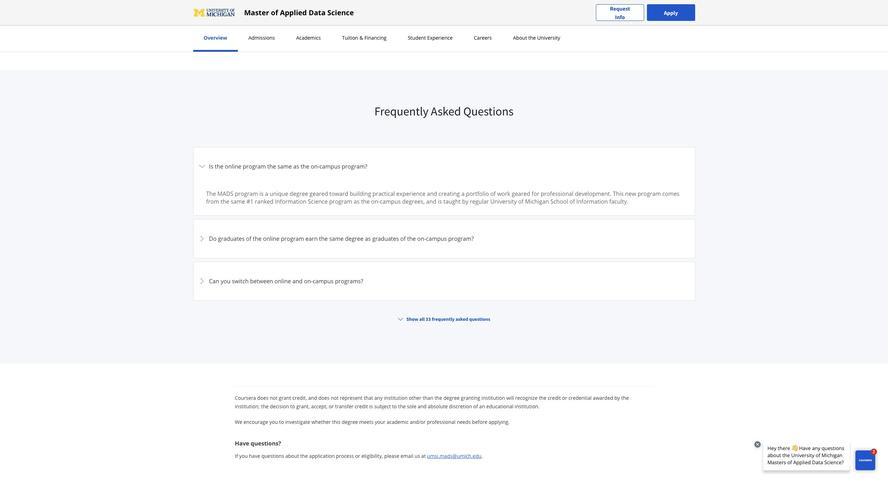 Task type: vqa. For each thing, say whether or not it's contained in the screenshot.
geared
yes



Task type: locate. For each thing, give the bounding box(es) containing it.
geared
[[310, 190, 328, 198], [512, 190, 530, 198]]

same left #1
[[231, 198, 245, 206]]

by inside the mads program is a unique degree geared toward building practical experience and creating a portfolio of work geared for professional development. this new program comes from the same #1 ranked information science program as the on-campus degrees, and is taught by regular university of michigan school of information faculty.
[[462, 198, 469, 206]]

0 vertical spatial as
[[293, 163, 299, 171]]

1 horizontal spatial master
[[285, 0, 301, 4]]

together
[[297, 18, 317, 26]]

1 vertical spatial you
[[269, 419, 278, 426]]

have questions?
[[235, 440, 281, 448]]

about left application
[[285, 453, 299, 460]]

admissions left umsi,
[[394, 8, 421, 15]]

for right 'work'
[[532, 190, 540, 198]]

0 vertical spatial questions
[[469, 316, 490, 323]]

you down decision
[[269, 419, 278, 426]]

1 horizontal spatial same
[[278, 163, 292, 171]]

1 chevron right image from the top
[[198, 162, 206, 171]]

campus
[[320, 163, 340, 171], [380, 198, 401, 206], [426, 235, 447, 243], [313, 278, 334, 285]]

can you switch between online and on-campus programs? button
[[198, 267, 691, 296]]

request info
[[610, 5, 630, 20]]

2 vertical spatial michigan
[[525, 198, 549, 206]]

1 vertical spatial by
[[615, 395, 620, 402]]

university inside the mads program is a unique degree geared toward building practical experience and creating a portfolio of work geared for professional development. this new program comes from the same #1 ranked information science program as the on-campus degrees, and is taught by regular university of michigan school of information faculty.
[[491, 198, 517, 206]]

1 vertical spatial experience
[[397, 190, 426, 198]]

3 list item from the top
[[193, 347, 695, 386]]

institution
[[384, 395, 408, 402], [482, 395, 505, 402]]

1 vertical spatial admissions
[[249, 34, 275, 41]]

frequently
[[432, 316, 455, 323]]

to right subject
[[392, 404, 397, 410]]

associate
[[309, 8, 331, 15]]

can
[[209, 278, 219, 285]]

questions down questions? at the left of the page
[[262, 453, 284, 460]]

show all 33 frequently asked questions button
[[395, 313, 493, 326]]

3 chevron right image from the top
[[198, 277, 206, 286]]

same inside dropdown button
[[329, 235, 344, 243]]

a left stand-
[[318, 18, 321, 26]]

0 horizontal spatial you
[[221, 278, 231, 285]]

0 horizontal spatial about
[[285, 453, 299, 460]]

0 horizontal spatial applied
[[280, 8, 307, 17]]

2 vertical spatial as
[[365, 235, 371, 243]]

or right "accept,"
[[329, 404, 334, 410]]

0 vertical spatial professional
[[541, 190, 574, 198]]

needs
[[457, 419, 471, 426]]

this
[[613, 190, 624, 198]]

0 vertical spatial michigan
[[426, 0, 447, 4]]

you inside dropdown button
[[221, 278, 231, 285]]

institution.
[[515, 404, 540, 410]]

1 does from the left
[[257, 395, 269, 402]]

for inside getting ready to apply for the master of applied data science program at the university of michigan school of information? rachael wiener, associate director of recruiting and admissions at umsi, offers some top tips on how to put together a stand-out application.
[[268, 0, 275, 4]]

academic
[[387, 419, 409, 426]]

0 vertical spatial for
[[268, 0, 275, 4]]

1 vertical spatial for
[[532, 190, 540, 198]]

information
[[275, 198, 307, 206], [577, 198, 608, 206]]

1 graduates from the left
[[218, 235, 245, 243]]

master of applied data science
[[244, 8, 354, 17]]

0 horizontal spatial program?
[[342, 163, 367, 171]]

as inside dropdown button
[[365, 235, 371, 243]]

any
[[375, 395, 383, 402]]

chevron right image for is
[[198, 162, 206, 171]]

information.
[[590, 8, 620, 15]]

data up apply
[[673, 0, 684, 4]]

0 vertical spatial admissions
[[394, 8, 421, 15]]

online inside "dropdown button"
[[225, 163, 241, 171]]

some
[[230, 18, 243, 26]]

on
[[263, 18, 269, 26]]

to left grant,
[[290, 404, 295, 410]]

by inside coursera does not grant credit, and does not represent that any institution other than the degree granting institution will recognize the credit or credential awarded by the institution; the decision to grant, accept, or transfer credit is subject to the sole and absolute discretion of an educational institution.
[[615, 395, 620, 402]]

0 horizontal spatial questions
[[262, 453, 284, 460]]

from
[[206, 198, 219, 206]]

is inside coursera does not grant credit, and does not represent that any institution other than the degree granting institution will recognize the credit or credential awarded by the institution; the decision to grant, accept, or transfer credit is subject to the sole and absolute discretion of an educational institution.
[[369, 404, 373, 410]]

science left toward
[[308, 198, 328, 206]]

1 horizontal spatial is
[[369, 404, 373, 410]]

same right earn
[[329, 235, 344, 243]]

professional inside the mads program is a unique degree geared toward building practical experience and creating a portfolio of work geared for professional development. this new program comes from the same #1 ranked information science program as the on-campus degrees, and is taught by regular university of michigan school of information faculty.
[[541, 190, 574, 198]]

geared left toward
[[310, 190, 328, 198]]

apply button
[[647, 4, 695, 21]]

0 horizontal spatial as
[[293, 163, 299, 171]]

experience right practical
[[397, 190, 426, 198]]

1 horizontal spatial geared
[[512, 190, 530, 198]]

same up the unique
[[278, 163, 292, 171]]

school down the getting
[[215, 8, 231, 15]]

1 vertical spatial professional
[[427, 419, 456, 426]]

information right ranked
[[275, 198, 307, 206]]

a inside anupriya tripathi, a '21 graduate, talks about her experience in the online master of applied data science program at the university of michigan school of information.
[[501, 0, 504, 4]]

university of michigan image
[[193, 7, 236, 18]]

if you have questions about the application process or eligibility, please email us at umsi.mads@umich.edu .
[[235, 453, 483, 460]]

show
[[407, 316, 419, 323]]

0 horizontal spatial same
[[231, 198, 245, 206]]

campus inside do graduates of the online program earn the same degree as graduates of the on-campus program? dropdown button
[[426, 235, 447, 243]]

frequently asked questions
[[375, 104, 514, 119]]

mads
[[218, 190, 233, 198]]

is the online program the same as the on-campus program?
[[209, 163, 367, 171]]

do graduates of the online program earn the same degree as graduates of the on-campus program? list item
[[193, 220, 695, 259]]

data up director
[[327, 0, 338, 4]]

1 horizontal spatial professional
[[541, 190, 574, 198]]

about
[[549, 0, 563, 4], [285, 453, 299, 460]]

admissions down "on"
[[249, 34, 275, 41]]

questions
[[464, 104, 514, 119]]

whether
[[312, 419, 331, 426]]

rachael
[[270, 8, 289, 15]]

applying.
[[489, 419, 510, 426]]

institution up educational
[[482, 395, 505, 402]]

to down decision
[[279, 419, 284, 426]]

2 horizontal spatial or
[[562, 395, 567, 402]]

university
[[395, 0, 419, 4], [513, 8, 537, 15], [537, 34, 560, 41], [491, 198, 517, 206]]

data up together
[[309, 8, 326, 17]]

student
[[408, 34, 426, 41]]

0 horizontal spatial geared
[[310, 190, 328, 198]]

1 horizontal spatial information
[[577, 198, 608, 206]]

science inside getting ready to apply for the master of applied data science program at the university of michigan school of information? rachael wiener, associate director of recruiting and admissions at umsi, offers some top tips on how to put together a stand-out application.
[[339, 0, 358, 4]]

you right can
[[221, 278, 231, 285]]

chevron right image inside is the online program the same as the on-campus program? "dropdown button"
[[198, 162, 206, 171]]

is down that
[[369, 404, 373, 410]]

this
[[332, 419, 341, 426]]

1 horizontal spatial graduates
[[372, 235, 399, 243]]

applied up associate
[[308, 0, 326, 4]]

2 does from the left
[[318, 395, 330, 402]]

science up director
[[339, 0, 358, 4]]

does right coursera
[[257, 395, 269, 402]]

chevron right image
[[198, 162, 206, 171], [198, 235, 206, 243], [198, 277, 206, 286], [198, 362, 206, 371]]

stand-
[[322, 18, 337, 26]]

by right awarded
[[615, 395, 620, 402]]

program? inside dropdown button
[[448, 235, 474, 243]]

experience inside anupriya tripathi, a '21 graduate, talks about her experience in the online master of applied data science program at the university of michigan school of information.
[[574, 0, 599, 4]]

student experience
[[408, 34, 453, 41]]

0 horizontal spatial by
[[462, 198, 469, 206]]

0 vertical spatial program?
[[342, 163, 367, 171]]

1 horizontal spatial for
[[532, 190, 540, 198]]

at inside anupriya tripathi, a '21 graduate, talks about her experience in the online master of applied data science program at the university of michigan school of information.
[[499, 8, 503, 15]]

at
[[380, 0, 385, 4], [422, 8, 427, 15], [499, 8, 503, 15], [421, 453, 426, 460]]

faculty.
[[610, 198, 629, 206]]

2 chevron right image from the top
[[198, 235, 206, 243]]

is right #1
[[259, 190, 264, 198]]

1 horizontal spatial by
[[615, 395, 620, 402]]

0 horizontal spatial for
[[268, 0, 275, 4]]

a inside getting ready to apply for the master of applied data science program at the university of michigan school of information? rachael wiener, associate director of recruiting and admissions at umsi, offers some top tips on how to put together a stand-out application.
[[318, 18, 321, 26]]

university inside anupriya tripathi, a '21 graduate, talks about her experience in the online master of applied data science program at the university of michigan school of information.
[[513, 8, 537, 15]]

to left put
[[282, 18, 287, 26]]

1 horizontal spatial institution
[[482, 395, 505, 402]]

0 vertical spatial or
[[562, 395, 567, 402]]

not up decision
[[270, 395, 278, 402]]

1 vertical spatial michigan
[[544, 8, 566, 15]]

questions right asked
[[469, 316, 490, 323]]

experience inside the mads program is a unique degree geared toward building practical experience and creating a portfolio of work geared for professional development. this new program comes from the same #1 ranked information science program as the on-campus degrees, and is taught by regular university of michigan school of information faculty.
[[397, 190, 426, 198]]

not up 'transfer' on the left bottom
[[331, 395, 339, 402]]

credit left credential
[[548, 395, 561, 402]]

applied
[[308, 0, 326, 4], [654, 0, 672, 4], [280, 8, 307, 17]]

1 vertical spatial or
[[329, 404, 334, 410]]

chevron right image inside can you switch between online and on-campus programs? dropdown button
[[198, 277, 206, 286]]

for
[[268, 0, 275, 4], [532, 190, 540, 198]]

credit
[[548, 395, 561, 402], [355, 404, 368, 410]]

applied up put
[[280, 8, 307, 17]]

campus inside can you switch between online and on-campus programs? dropdown button
[[313, 278, 334, 285]]

michigan up umsi,
[[426, 0, 447, 4]]

1 list item from the top
[[193, 147, 695, 220]]

admissions inside getting ready to apply for the master of applied data science program at the university of michigan school of information? rachael wiener, associate director of recruiting and admissions at umsi, offers some top tips on how to put together a stand-out application.
[[394, 8, 421, 15]]

0 vertical spatial experience
[[574, 0, 599, 4]]

0 horizontal spatial institution
[[384, 395, 408, 402]]

2 vertical spatial you
[[239, 453, 248, 460]]

for inside the mads program is a unique degree geared toward building practical experience and creating a portfolio of work geared for professional development. this new program comes from the same #1 ranked information science program as the on-campus degrees, and is taught by regular university of michigan school of information faculty.
[[532, 190, 540, 198]]

1 horizontal spatial as
[[354, 198, 360, 206]]

institution up subject
[[384, 395, 408, 402]]

1 horizontal spatial questions
[[469, 316, 490, 323]]

0 horizontal spatial credit
[[355, 404, 368, 410]]

1 horizontal spatial credit
[[548, 395, 561, 402]]

about left her
[[549, 0, 563, 4]]

0 vertical spatial by
[[462, 198, 469, 206]]

0 horizontal spatial experience
[[397, 190, 426, 198]]

2 horizontal spatial as
[[365, 235, 371, 243]]

1 vertical spatial credit
[[355, 404, 368, 410]]

science up out
[[328, 8, 354, 17]]

1 horizontal spatial about
[[549, 0, 563, 4]]

0 horizontal spatial information
[[275, 198, 307, 206]]

questions?
[[251, 440, 281, 448]]

eligibility,
[[362, 453, 383, 460]]

1 horizontal spatial admissions
[[394, 8, 421, 15]]

0 horizontal spatial not
[[270, 395, 278, 402]]

you right if
[[239, 453, 248, 460]]

1 vertical spatial program?
[[448, 235, 474, 243]]

will
[[507, 395, 514, 402]]

tuition & financing link
[[340, 34, 389, 41]]

1 horizontal spatial you
[[239, 453, 248, 460]]

program?
[[342, 163, 367, 171], [448, 235, 474, 243]]

1 vertical spatial same
[[231, 198, 245, 206]]

0 horizontal spatial graduates
[[218, 235, 245, 243]]

process
[[336, 453, 354, 460]]

degree inside coursera does not grant credit, and does not represent that any institution other than the degree granting institution will recognize the credit or credential awarded by the institution; the decision to grant, accept, or transfer credit is subject to the sole and absolute discretion of an educational institution.
[[444, 395, 460, 402]]

same
[[278, 163, 292, 171], [231, 198, 245, 206], [329, 235, 344, 243]]

data inside getting ready to apply for the master of applied data science program at the university of michigan school of information? rachael wiener, associate director of recruiting and admissions at umsi, offers some top tips on how to put together a stand-out application.
[[327, 0, 338, 4]]

of inside coursera does not grant credit, and does not represent that any institution other than the degree granting institution will recognize the credit or credential awarded by the institution; the decision to grant, accept, or transfer credit is subject to the sole and absolute discretion of an educational institution.
[[473, 404, 478, 410]]

coursera does not grant credit, and does not represent that any institution other than the degree granting institution will recognize the credit or credential awarded by the institution; the decision to grant, accept, or transfer credit is subject to the sole and absolute discretion of an educational institution.
[[235, 395, 629, 410]]

chevron right image inside do graduates of the online program earn the same degree as graduates of the on-campus program? dropdown button
[[198, 235, 206, 243]]

credit down that
[[355, 404, 368, 410]]

admissions link
[[246, 34, 277, 41]]

program inside "dropdown button"
[[243, 163, 266, 171]]

at right us
[[421, 453, 426, 460]]

school left development. on the top right of the page
[[551, 198, 568, 206]]

creating
[[439, 190, 460, 198]]

a
[[501, 0, 504, 4], [318, 18, 321, 26], [265, 190, 268, 198], [462, 190, 465, 198]]

by right taught
[[462, 198, 469, 206]]

is
[[259, 190, 264, 198], [438, 198, 442, 206], [369, 404, 373, 410]]

2 vertical spatial or
[[355, 453, 360, 460]]

or left credential
[[562, 395, 567, 402]]

6 list item from the top
[[193, 475, 695, 484]]

michigan right 'work'
[[525, 198, 549, 206]]

2 horizontal spatial you
[[269, 419, 278, 426]]

or right process
[[355, 453, 360, 460]]

online inside anupriya tripathi, a '21 graduate, talks about her experience in the online master of applied data science program at the university of michigan school of information.
[[615, 0, 630, 4]]

1 vertical spatial as
[[354, 198, 360, 206]]

degree inside dropdown button
[[345, 235, 364, 243]]

by
[[462, 198, 469, 206], [615, 395, 620, 402]]

1 horizontal spatial program?
[[448, 235, 474, 243]]

is the online program the same as the on-campus program? button
[[198, 152, 691, 182]]

a left '21
[[501, 0, 504, 4]]

a right taught
[[462, 190, 465, 198]]

experience left in
[[574, 0, 599, 4]]

umsi,
[[428, 8, 442, 15]]

offers
[[215, 18, 229, 26]]

institution;
[[235, 404, 260, 410]]

0 vertical spatial same
[[278, 163, 292, 171]]

0 horizontal spatial does
[[257, 395, 269, 402]]

2 information from the left
[[577, 198, 608, 206]]

list item
[[193, 147, 695, 220], [193, 305, 695, 344], [193, 347, 695, 386], [193, 390, 695, 429], [193, 432, 695, 471], [193, 475, 695, 484]]

degree
[[290, 190, 308, 198], [345, 235, 364, 243], [444, 395, 460, 402], [342, 419, 358, 426]]

the
[[276, 0, 284, 4], [386, 0, 394, 4], [606, 0, 614, 4], [504, 8, 512, 15], [529, 34, 536, 41], [215, 163, 223, 171], [267, 163, 276, 171], [301, 163, 309, 171], [221, 198, 229, 206], [361, 198, 370, 206], [253, 235, 262, 243], [319, 235, 328, 243], [407, 235, 416, 243], [435, 395, 442, 402], [539, 395, 547, 402], [622, 395, 629, 402], [261, 404, 269, 410], [398, 404, 406, 410], [300, 453, 308, 460]]

campus inside is the online program the same as the on-campus program? "dropdown button"
[[320, 163, 340, 171]]

you for have
[[239, 453, 248, 460]]

0 horizontal spatial admissions
[[249, 34, 275, 41]]

2 vertical spatial same
[[329, 235, 344, 243]]

2 institution from the left
[[482, 395, 505, 402]]

if
[[235, 453, 238, 460]]

school down her
[[567, 8, 583, 15]]

information left 'faculty.'
[[577, 198, 608, 206]]

on- inside the mads program is a unique degree geared toward building practical experience and creating a portfolio of work geared for professional development. this new program comes from the same #1 ranked information science program as the on-campus degrees, and is taught by regular university of michigan school of information faculty.
[[371, 198, 380, 206]]

geared right 'work'
[[512, 190, 530, 198]]

michigan inside getting ready to apply for the master of applied data science program at the university of michigan school of information? rachael wiener, associate director of recruiting and admissions at umsi, offers some top tips on how to put together a stand-out application.
[[426, 0, 447, 4]]

1 horizontal spatial does
[[318, 395, 330, 402]]

ranked
[[255, 198, 274, 206]]

at down the 'tripathi,'
[[499, 8, 503, 15]]

list item containing is the online program the same as the on-campus program?
[[193, 147, 695, 220]]

decision
[[270, 404, 289, 410]]

is left taught
[[438, 198, 442, 206]]

1 horizontal spatial not
[[331, 395, 339, 402]]

questions
[[469, 316, 490, 323], [262, 453, 284, 460]]

or
[[562, 395, 567, 402], [329, 404, 334, 410], [355, 453, 360, 460]]

your
[[375, 419, 386, 426]]

recruiting
[[359, 8, 383, 15]]

michigan down talks
[[544, 8, 566, 15]]

2 horizontal spatial applied
[[654, 0, 672, 4]]

1 horizontal spatial data
[[327, 0, 338, 4]]

2 horizontal spatial same
[[329, 235, 344, 243]]

apply
[[254, 0, 267, 4]]

is
[[209, 163, 213, 171]]

tuition
[[342, 34, 358, 41]]

application.
[[346, 18, 375, 26]]

does up "accept,"
[[318, 395, 330, 402]]

1 horizontal spatial applied
[[308, 0, 326, 4]]

for right 'apply'
[[268, 0, 275, 4]]

1 horizontal spatial experience
[[574, 0, 599, 4]]

0 vertical spatial about
[[549, 0, 563, 4]]

0 vertical spatial you
[[221, 278, 231, 285]]

science down anupriya
[[458, 8, 476, 15]]

school
[[215, 8, 231, 15], [567, 8, 583, 15], [551, 198, 568, 206]]

applied up apply
[[654, 0, 672, 4]]

accept,
[[311, 404, 328, 410]]

on- inside "dropdown button"
[[311, 163, 320, 171]]

2 horizontal spatial data
[[673, 0, 684, 4]]

2 horizontal spatial master
[[631, 0, 647, 4]]

2 not from the left
[[331, 395, 339, 402]]

1 not from the left
[[270, 395, 278, 402]]

awarded
[[593, 395, 613, 402]]



Task type: describe. For each thing, give the bounding box(es) containing it.
#1
[[247, 198, 253, 206]]

sole
[[407, 404, 417, 410]]

than
[[423, 395, 433, 402]]

as inside the mads program is a unique degree geared toward building practical experience and creating a portfolio of work geared for professional development. this new program comes from the same #1 ranked information science program as the on-campus degrees, and is taught by regular university of michigan school of information faculty.
[[354, 198, 360, 206]]

school inside anupriya tripathi, a '21 graduate, talks about her experience in the online master of applied data science program at the university of michigan school of information.
[[567, 8, 583, 15]]

4 list item from the top
[[193, 390, 695, 429]]

the mads program is a unique degree geared toward building practical experience and creating a portfolio of work geared for professional development. this new program comes from the same #1 ranked information science program as the on-campus degrees, and is taught by regular university of michigan school of information faculty.
[[206, 190, 680, 206]]

master inside anupriya tripathi, a '21 graduate, talks about her experience in the online master of applied data science program at the university of michigan school of information.
[[631, 0, 647, 4]]

campus inside the mads program is a unique degree geared toward building practical experience and creating a portfolio of work geared for professional development. this new program comes from the same #1 ranked information science program as the on-campus degrees, and is taught by regular university of michigan school of information faculty.
[[380, 198, 401, 206]]

you for switch
[[221, 278, 231, 285]]

educational
[[487, 404, 514, 410]]

'21
[[505, 0, 512, 4]]

tripathi,
[[480, 0, 500, 4]]

experience
[[427, 34, 453, 41]]

portfolio
[[466, 190, 489, 198]]

chevron right image for do
[[198, 235, 206, 243]]

request
[[610, 5, 630, 12]]

.
[[482, 453, 483, 460]]

5 list item from the top
[[193, 432, 695, 471]]

1 horizontal spatial or
[[355, 453, 360, 460]]

master inside getting ready to apply for the master of applied data science program at the university of michigan school of information? rachael wiener, associate director of recruiting and admissions at umsi, offers some top tips on how to put together a stand-out application.
[[285, 0, 301, 4]]

program? inside "dropdown button"
[[342, 163, 367, 171]]

same inside "dropdown button"
[[278, 163, 292, 171]]

0 vertical spatial credit
[[548, 395, 561, 402]]

her
[[565, 0, 572, 4]]

request info button
[[596, 4, 644, 21]]

academics link
[[294, 34, 323, 41]]

building
[[350, 190, 371, 198]]

ready
[[234, 0, 247, 4]]

subject
[[374, 404, 391, 410]]

financing
[[365, 34, 387, 41]]

applied inside anupriya tripathi, a '21 graduate, talks about her experience in the online master of applied data science program at the university of michigan school of information.
[[654, 0, 672, 4]]

science inside anupriya tripathi, a '21 graduate, talks about her experience in the online master of applied data science program at the university of michigan school of information.
[[458, 8, 476, 15]]

coursera
[[235, 395, 256, 402]]

applied inside getting ready to apply for the master of applied data science program at the university of michigan school of information? rachael wiener, associate director of recruiting and admissions at umsi, offers some top tips on how to put together a stand-out application.
[[308, 0, 326, 4]]

graduate,
[[513, 0, 536, 4]]

4 chevron right image from the top
[[198, 362, 206, 371]]

1 vertical spatial about
[[285, 453, 299, 460]]

wiener,
[[290, 8, 308, 15]]

how
[[270, 18, 280, 26]]

and inside can you switch between online and on-campus programs? dropdown button
[[293, 278, 303, 285]]

2 geared from the left
[[512, 190, 530, 198]]

regular
[[470, 198, 489, 206]]

school inside the mads program is a unique degree geared toward building practical experience and creating a portfolio of work geared for professional development. this new program comes from the same #1 ranked information science program as the on-campus degrees, and is taught by regular university of michigan school of information faculty.
[[551, 198, 568, 206]]

about the university
[[513, 34, 560, 41]]

michigan inside the mads program is a unique degree geared toward building practical experience and creating a portfolio of work geared for professional development. this new program comes from the same #1 ranked information science program as the on-campus degrees, and is taught by regular university of michigan school of information faculty.
[[525, 198, 549, 206]]

data inside anupriya tripathi, a '21 graduate, talks about her experience in the online master of applied data science program at the university of michigan school of information.
[[673, 0, 684, 4]]

0 horizontal spatial is
[[259, 190, 264, 198]]

meets
[[359, 419, 374, 426]]

absolute
[[428, 404, 448, 410]]

new
[[625, 190, 636, 198]]

program inside getting ready to apply for the master of applied data science program at the university of michigan school of information? rachael wiener, associate director of recruiting and admissions at umsi, offers some top tips on how to put together a stand-out application.
[[359, 0, 379, 4]]

between
[[250, 278, 273, 285]]

practical
[[373, 190, 395, 198]]

asked
[[456, 316, 468, 323]]

at left umsi,
[[422, 8, 427, 15]]

at up recruiting
[[380, 0, 385, 4]]

&
[[360, 34, 363, 41]]

about inside anupriya tripathi, a '21 graduate, talks about her experience in the online master of applied data science program at the university of michigan school of information.
[[549, 0, 563, 4]]

about the university link
[[511, 34, 563, 41]]

unique
[[270, 190, 288, 198]]

information?
[[238, 8, 269, 15]]

a left the unique
[[265, 190, 268, 198]]

director
[[332, 8, 352, 15]]

other
[[409, 395, 422, 402]]

recognize
[[515, 395, 538, 402]]

and inside getting ready to apply for the master of applied data science program at the university of michigan school of information? rachael wiener, associate director of recruiting and admissions at umsi, offers some top tips on how to put together a stand-out application.
[[384, 8, 393, 15]]

discretion
[[449, 404, 472, 410]]

have
[[235, 440, 249, 448]]

1 information from the left
[[275, 198, 307, 206]]

us
[[415, 453, 420, 460]]

2 list item from the top
[[193, 305, 695, 344]]

can you switch between online and on-campus programs?
[[209, 278, 363, 285]]

as inside "dropdown button"
[[293, 163, 299, 171]]

chevron right image for can
[[198, 277, 206, 286]]

programs?
[[335, 278, 363, 285]]

2 graduates from the left
[[372, 235, 399, 243]]

overview link
[[202, 34, 229, 41]]

science inside the mads program is a unique degree geared toward building practical experience and creating a portfolio of work geared for professional development. this new program comes from the same #1 ranked information science program as the on-campus degrees, and is taught by regular university of michigan school of information faculty.
[[308, 198, 328, 206]]

grant
[[279, 395, 291, 402]]

about
[[513, 34, 527, 41]]

questions inside dropdown button
[[469, 316, 490, 323]]

asked
[[431, 104, 461, 119]]

degrees,
[[402, 198, 425, 206]]

an
[[479, 404, 485, 410]]

show all 33 frequently asked questions
[[407, 316, 490, 323]]

and/or
[[410, 419, 426, 426]]

email
[[401, 453, 413, 460]]

have
[[249, 453, 260, 460]]

0 horizontal spatial professional
[[427, 419, 456, 426]]

1 geared from the left
[[310, 190, 328, 198]]

michigan inside anupriya tripathi, a '21 graduate, talks about her experience in the online master of applied data science program at the university of michigan school of information.
[[544, 8, 566, 15]]

we
[[235, 419, 242, 426]]

same inside the mads program is a unique degree geared toward building practical experience and creating a portfolio of work geared for professional development. this new program comes from the same #1 ranked information science program as the on-campus degrees, and is taught by regular university of michigan school of information faculty.
[[231, 198, 245, 206]]

talks
[[537, 0, 548, 4]]

1 vertical spatial questions
[[262, 453, 284, 460]]

getting ready to apply for the master of applied data science program at the university of michigan school of information? rachael wiener, associate director of recruiting and admissions at umsi, offers some top tips on how to put together a stand-out application.
[[215, 0, 447, 26]]

can you switch between online and on-campus programs? list item
[[193, 262, 695, 301]]

to up information?
[[248, 0, 253, 4]]

careers link
[[472, 34, 494, 41]]

2 horizontal spatial is
[[438, 198, 442, 206]]

that
[[364, 395, 373, 402]]

overview
[[204, 34, 227, 41]]

0 horizontal spatial or
[[329, 404, 334, 410]]

application
[[309, 453, 335, 460]]

comes
[[662, 190, 680, 198]]

development.
[[575, 190, 612, 198]]

toward
[[330, 190, 348, 198]]

anupriya
[[458, 0, 479, 4]]

program inside anupriya tripathi, a '21 graduate, talks about her experience in the online master of applied data science program at the university of michigan school of information.
[[477, 8, 497, 15]]

school inside getting ready to apply for the master of applied data science program at the university of michigan school of information? rachael wiener, associate director of recruiting and admissions at umsi, offers some top tips on how to put together a stand-out application.
[[215, 8, 231, 15]]

degree inside the mads program is a unique degree geared toward building practical experience and creating a portfolio of work geared for professional development. this new program comes from the same #1 ranked information science program as the on-campus degrees, and is taught by regular university of michigan school of information faculty.
[[290, 190, 308, 198]]

0 horizontal spatial data
[[309, 8, 326, 17]]

encourage
[[244, 419, 268, 426]]

tuition & financing
[[342, 34, 387, 41]]

careers
[[474, 34, 492, 41]]

all
[[419, 316, 425, 323]]

top
[[244, 18, 252, 26]]

university inside getting ready to apply for the master of applied data science program at the university of michigan school of information? rachael wiener, associate director of recruiting and admissions at umsi, offers some top tips on how to put together a stand-out application.
[[395, 0, 419, 4]]

umsi.mads@umich.edu link
[[427, 453, 482, 460]]

grant,
[[296, 404, 310, 410]]

program inside dropdown button
[[281, 235, 304, 243]]

before
[[472, 419, 488, 426]]

represent
[[340, 395, 363, 402]]

0 horizontal spatial master
[[244, 8, 269, 17]]

1 institution from the left
[[384, 395, 408, 402]]

collapsed list
[[193, 147, 695, 484]]



